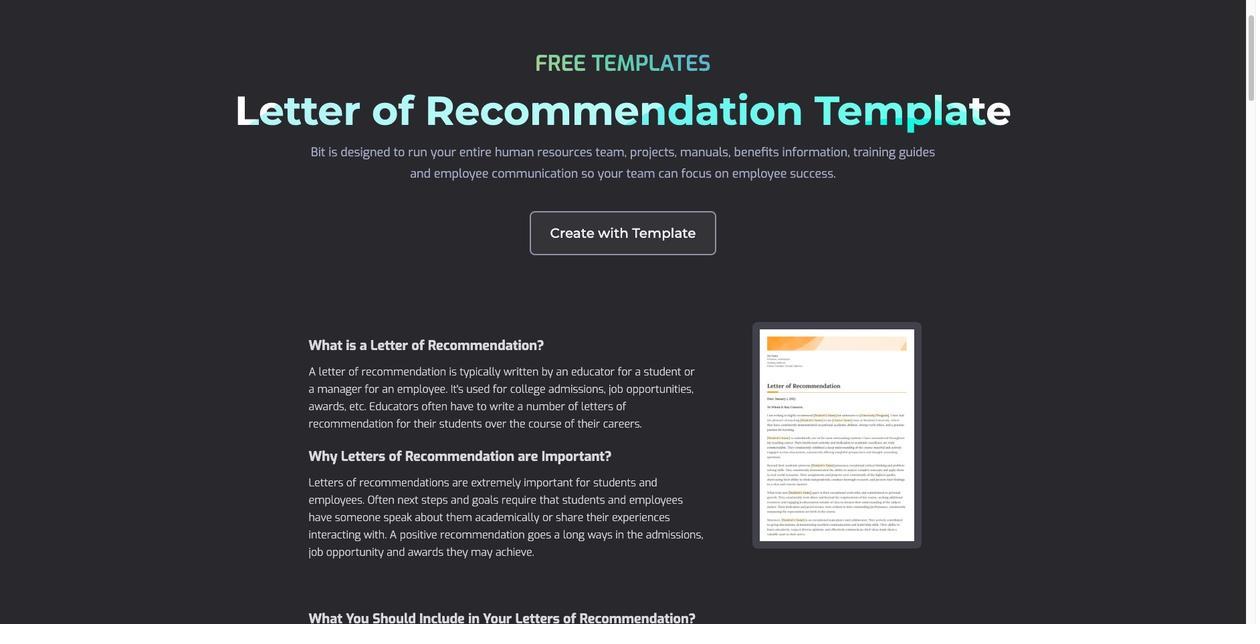 Task type: describe. For each thing, give the bounding box(es) containing it.
next
[[398, 494, 419, 508]]

1 vertical spatial template
[[632, 225, 696, 242]]

templates
[[592, 50, 711, 78]]

what
[[309, 337, 343, 355]]

a inside letters of recommendations are extremely important for students and employees. often next steps and goals require that students and employees have someone speak about them academically or share their experiences interacting with. a positive recommendation goes a long ways in the admissions, job opportunity and awards they may achieve.
[[554, 529, 560, 543]]

letters inside letters of recommendations are extremely important for students and employees. often next steps and goals require that students and employees have someone speak about them academically or share their experiences interacting with. a positive recommendation goes a long ways in the admissions, job opportunity and awards they may achieve.
[[309, 476, 344, 490]]

used
[[467, 383, 490, 397]]

educator
[[571, 365, 615, 379]]

entire
[[460, 145, 492, 161]]

admissions, inside the a letter of recommendation is typically written by an educator for a student or a manager for an employee. it's used for college admissions, job opportunities, awards, etc. educators often have to write a number of letters of recommendation for their students over the course of their careers.
[[549, 383, 606, 397]]

share
[[556, 511, 584, 525]]

for down educators
[[396, 418, 411, 432]]

letter
[[319, 365, 346, 379]]

the inside letters of recommendations are extremely important for students and employees. often next steps and goals require that students and employees have someone speak about them academically or share their experiences interacting with. a positive recommendation goes a long ways in the admissions, job opportunity and awards they may achieve.
[[627, 529, 643, 543]]

0 horizontal spatial an
[[382, 383, 394, 397]]

goes
[[528, 529, 551, 543]]

someone
[[335, 511, 381, 525]]

a right what
[[360, 337, 367, 355]]

them
[[446, 511, 472, 525]]

bit
[[311, 145, 326, 161]]

run
[[408, 145, 428, 161]]

ways
[[588, 529, 613, 543]]

0 vertical spatial template
[[815, 86, 1012, 135]]

write
[[490, 400, 515, 414]]

student
[[644, 365, 682, 379]]

experiences
[[612, 511, 670, 525]]

of right course
[[565, 418, 575, 432]]

are inside letters of recommendations are extremely important for students and employees. often next steps and goals require that students and employees have someone speak about them academically or share their experiences interacting with. a positive recommendation goes a long ways in the admissions, job opportunity and awards they may achieve.
[[452, 476, 468, 490]]

awards,
[[309, 400, 347, 414]]

by
[[542, 365, 553, 379]]

training
[[854, 145, 896, 161]]

etc.
[[349, 400, 366, 414]]

or inside letters of recommendations are extremely important for students and employees. often next steps and goals require that students and employees have someone speak about them academically or share their experiences interacting with. a positive recommendation goes a long ways in the admissions, job opportunity and awards they may achieve.
[[543, 511, 553, 525]]

team,
[[596, 145, 627, 161]]

1 vertical spatial recommendation
[[405, 448, 515, 466]]

benefits
[[734, 145, 779, 161]]

letter of recommendation template
[[235, 86, 1012, 135]]

0 vertical spatial recommendation
[[425, 86, 804, 135]]

of left the 'letters'
[[568, 400, 578, 414]]

of up "employee."
[[412, 337, 425, 355]]

long
[[563, 529, 585, 543]]

to inside 'bit is designed to run your entire human resources team, projects, manuals, benefits information, training guides and employee communication so your team can focus on employee success.'
[[394, 145, 405, 161]]

manager
[[318, 383, 362, 397]]

their down often at the left
[[414, 418, 436, 432]]

communication
[[492, 166, 578, 182]]

about
[[415, 511, 443, 525]]

employees.
[[309, 494, 365, 508]]

designed
[[341, 145, 391, 161]]

create with template link
[[530, 211, 716, 256]]

a up awards,
[[309, 383, 315, 397]]

and up experiences at the bottom
[[608, 494, 627, 508]]

of up run
[[372, 86, 414, 135]]

employees
[[629, 494, 683, 508]]

opportunity
[[326, 546, 384, 560]]

the inside the a letter of recommendation is typically written by an educator for a student or a manager for an employee. it's used for college admissions, job opportunities, awards, etc. educators often have to write a number of letters of recommendation for their students over the course of their careers.
[[510, 418, 526, 432]]

for inside letters of recommendations are extremely important for students and employees. often next steps and goals require that students and employees have someone speak about them academically or share their experiences interacting with. a positive recommendation goes a long ways in the admissions, job opportunity and awards they may achieve.
[[576, 476, 591, 490]]

admissions, inside letters of recommendations are extremely important for students and employees. often next steps and goals require that students and employees have someone speak about them academically or share their experiences interacting with. a positive recommendation goes a long ways in the admissions, job opportunity and awards they may achieve.
[[646, 529, 704, 543]]

is for what
[[346, 337, 356, 355]]

important
[[524, 476, 573, 490]]

employee.
[[397, 383, 448, 397]]

typically
[[460, 365, 501, 379]]

often
[[368, 494, 395, 508]]

why
[[309, 448, 338, 466]]

for up write
[[493, 383, 507, 397]]

extremely
[[471, 476, 521, 490]]

bit is designed to run your entire human resources team, projects, manuals, benefits information, training guides and employee communication so your team can focus on employee success.
[[311, 145, 936, 182]]

students inside the a letter of recommendation is typically written by an educator for a student or a manager for an employee. it's used for college admissions, job opportunities, awards, etc. educators often have to write a number of letters of recommendation for their students over the course of their careers.
[[439, 418, 482, 432]]

information,
[[783, 145, 850, 161]]

free templates
[[536, 50, 711, 78]]

letters of recommendations are extremely important for students and employees. often next steps and goals require that students and employees have someone speak about them academically or share their experiences interacting with. a positive recommendation goes a long ways in the admissions, job opportunity and awards they may achieve.
[[309, 476, 704, 560]]

of up careers.
[[616, 400, 626, 414]]

0 vertical spatial letters
[[341, 448, 385, 466]]

recommendation inside letters of recommendations are extremely important for students and employees. often next steps and goals require that students and employees have someone speak about them academically or share their experiences interacting with. a positive recommendation goes a long ways in the admissions, job opportunity and awards they may achieve.
[[440, 529, 525, 543]]

may
[[471, 546, 493, 560]]

0 horizontal spatial letter
[[235, 86, 361, 135]]

why letters of recommendation are important?
[[309, 448, 612, 466]]

opportunities,
[[627, 383, 694, 397]]

course
[[529, 418, 562, 432]]

letter of recommendation template image
[[753, 323, 922, 550]]

it's
[[451, 383, 464, 397]]

success.
[[790, 166, 836, 182]]

a inside the a letter of recommendation is typically written by an educator for a student or a manager for an employee. it's used for college admissions, job opportunities, awards, etc. educators often have to write a number of letters of recommendation for their students over the course of their careers.
[[309, 365, 316, 379]]

their down the 'letters'
[[578, 418, 600, 432]]

academically
[[475, 511, 540, 525]]



Task type: vqa. For each thing, say whether or not it's contained in the screenshot.
successes,
no



Task type: locate. For each thing, give the bounding box(es) containing it.
steps
[[422, 494, 448, 508]]

recommendation
[[425, 86, 804, 135], [405, 448, 515, 466]]

create
[[550, 225, 595, 242]]

for right educator
[[618, 365, 632, 379]]

1 horizontal spatial is
[[346, 337, 356, 355]]

0 vertical spatial to
[[394, 145, 405, 161]]

have up the interacting
[[309, 511, 332, 525]]

the right over
[[510, 418, 526, 432]]

an
[[556, 365, 568, 379], [382, 383, 394, 397]]

2 employee from the left
[[732, 166, 787, 182]]

create with template
[[550, 225, 696, 242]]

projects,
[[630, 145, 677, 161]]

guides
[[899, 145, 936, 161]]

1 vertical spatial letter
[[371, 337, 408, 355]]

to inside the a letter of recommendation is typically written by an educator for a student or a manager for an employee. it's used for college admissions, job opportunities, awards, etc. educators often have to write a number of letters of recommendation for their students over the course of their careers.
[[477, 400, 487, 414]]

a left letter
[[309, 365, 316, 379]]

0 vertical spatial students
[[439, 418, 482, 432]]

letters right why
[[341, 448, 385, 466]]

goals
[[472, 494, 499, 508]]

recommendation up team,
[[425, 86, 804, 135]]

0 vertical spatial or
[[685, 365, 695, 379]]

or down that
[[543, 511, 553, 525]]

1 vertical spatial letters
[[309, 476, 344, 490]]

job up the 'letters'
[[609, 383, 624, 397]]

admissions,
[[549, 383, 606, 397], [646, 529, 704, 543]]

0 vertical spatial your
[[431, 145, 456, 161]]

of up employees.
[[346, 476, 357, 490]]

team
[[627, 166, 656, 182]]

awards
[[408, 546, 444, 560]]

1 horizontal spatial your
[[598, 166, 623, 182]]

0 horizontal spatial is
[[329, 145, 338, 161]]

manuals,
[[681, 145, 731, 161]]

0 horizontal spatial your
[[431, 145, 456, 161]]

template right with
[[632, 225, 696, 242]]

0 vertical spatial job
[[609, 383, 624, 397]]

1 horizontal spatial admissions,
[[646, 529, 704, 543]]

0 horizontal spatial admissions,
[[549, 383, 606, 397]]

a letter of recommendation is typically written by an educator for a student or a manager for an employee. it's used for college admissions, job opportunities, awards, etc. educators often have to write a number of letters of recommendation for their students over the course of their careers.
[[309, 365, 695, 432]]

0 vertical spatial letter
[[235, 86, 361, 135]]

is inside the a letter of recommendation is typically written by an educator for a student or a manager for an employee. it's used for college admissions, job opportunities, awards, etc. educators often have to write a number of letters of recommendation for their students over the course of their careers.
[[449, 365, 457, 379]]

0 vertical spatial are
[[518, 448, 538, 466]]

0 horizontal spatial are
[[452, 476, 468, 490]]

is right what
[[346, 337, 356, 355]]

can
[[659, 166, 678, 182]]

of right letter
[[349, 365, 359, 379]]

recommendation
[[362, 365, 446, 379], [309, 418, 394, 432], [440, 529, 525, 543]]

1 horizontal spatial have
[[451, 400, 474, 414]]

students down often at the left
[[439, 418, 482, 432]]

employee down entire
[[434, 166, 489, 182]]

admissions, down educator
[[549, 383, 606, 397]]

recommendation up "employee."
[[362, 365, 446, 379]]

the right in
[[627, 529, 643, 543]]

1 vertical spatial job
[[309, 546, 324, 560]]

job inside letters of recommendations are extremely important for students and employees. often next steps and goals require that students and employees have someone speak about them academically or share their experiences interacting with. a positive recommendation goes a long ways in the admissions, job opportunity and awards they may achieve.
[[309, 546, 324, 560]]

of
[[372, 86, 414, 135], [412, 337, 425, 355], [349, 365, 359, 379], [568, 400, 578, 414], [616, 400, 626, 414], [565, 418, 575, 432], [389, 448, 402, 466], [346, 476, 357, 490]]

1 vertical spatial an
[[382, 383, 394, 397]]

1 vertical spatial a
[[390, 529, 397, 543]]

or
[[685, 365, 695, 379], [543, 511, 553, 525]]

over
[[485, 418, 507, 432]]

educators
[[369, 400, 419, 414]]

often
[[422, 400, 448, 414]]

written
[[504, 365, 539, 379]]

what is a letter of recommendation?
[[309, 337, 544, 355]]

1 vertical spatial admissions,
[[646, 529, 704, 543]]

that
[[540, 494, 560, 508]]

and down run
[[410, 166, 431, 182]]

letter up "employee."
[[371, 337, 408, 355]]

0 horizontal spatial the
[[510, 418, 526, 432]]

1 employee from the left
[[434, 166, 489, 182]]

0 vertical spatial is
[[329, 145, 338, 161]]

0 vertical spatial a
[[309, 365, 316, 379]]

1 horizontal spatial the
[[627, 529, 643, 543]]

positive
[[400, 529, 437, 543]]

a left student
[[635, 365, 641, 379]]

they
[[447, 546, 468, 560]]

students up share in the bottom left of the page
[[562, 494, 605, 508]]

have inside letters of recommendations are extremely important for students and employees. often next steps and goals require that students and employees have someone speak about them academically or share their experiences interacting with. a positive recommendation goes a long ways in the admissions, job opportunity and awards they may achieve.
[[309, 511, 332, 525]]

careers.
[[603, 418, 642, 432]]

is right bit
[[329, 145, 338, 161]]

for up etc.
[[365, 383, 379, 397]]

2 vertical spatial students
[[562, 494, 605, 508]]

a down speak
[[390, 529, 397, 543]]

are down why letters of recommendation are important?
[[452, 476, 468, 490]]

to
[[394, 145, 405, 161], [477, 400, 487, 414]]

an up educators
[[382, 383, 394, 397]]

and up them
[[451, 494, 469, 508]]

1 vertical spatial or
[[543, 511, 553, 525]]

1 vertical spatial recommendation
[[309, 418, 394, 432]]

letter up bit
[[235, 86, 361, 135]]

achieve.
[[496, 546, 534, 560]]

number
[[526, 400, 565, 414]]

have
[[451, 400, 474, 414], [309, 511, 332, 525]]

so
[[582, 166, 595, 182]]

0 horizontal spatial to
[[394, 145, 405, 161]]

resources
[[538, 145, 593, 161]]

0 vertical spatial the
[[510, 418, 526, 432]]

is
[[329, 145, 338, 161], [346, 337, 356, 355], [449, 365, 457, 379]]

for down the important?
[[576, 476, 591, 490]]

1 horizontal spatial employee
[[732, 166, 787, 182]]

students
[[439, 418, 482, 432], [594, 476, 636, 490], [562, 494, 605, 508]]

are up important
[[518, 448, 538, 466]]

and up 'employees'
[[639, 476, 658, 490]]

1 horizontal spatial template
[[815, 86, 1012, 135]]

is inside 'bit is designed to run your entire human resources team, projects, manuals, benefits information, training guides and employee communication so your team can focus on employee success.'
[[329, 145, 338, 161]]

speak
[[384, 511, 412, 525]]

job down the interacting
[[309, 546, 324, 560]]

1 vertical spatial to
[[477, 400, 487, 414]]

0 vertical spatial have
[[451, 400, 474, 414]]

0 horizontal spatial template
[[632, 225, 696, 242]]

have inside the a letter of recommendation is typically written by an educator for a student or a manager for an employee. it's used for college admissions, job opportunities, awards, etc. educators often have to write a number of letters of recommendation for their students over the course of their careers.
[[451, 400, 474, 414]]

free
[[536, 50, 586, 78]]

recommendation?
[[428, 337, 544, 355]]

are
[[518, 448, 538, 466], [452, 476, 468, 490]]

and inside 'bit is designed to run your entire human resources team, projects, manuals, benefits information, training guides and employee communication so your team can focus on employee success.'
[[410, 166, 431, 182]]

1 vertical spatial your
[[598, 166, 623, 182]]

with
[[598, 225, 629, 242]]

to down used
[[477, 400, 487, 414]]

to left run
[[394, 145, 405, 161]]

students up experiences at the bottom
[[594, 476, 636, 490]]

of inside letters of recommendations are extremely important for students and employees. often next steps and goals require that students and employees have someone speak about them academically or share their experiences interacting with. a positive recommendation goes a long ways in the admissions, job opportunity and awards they may achieve.
[[346, 476, 357, 490]]

2 vertical spatial recommendation
[[440, 529, 525, 543]]

recommendation up may
[[440, 529, 525, 543]]

0 horizontal spatial have
[[309, 511, 332, 525]]

interacting
[[309, 529, 361, 543]]

0 horizontal spatial or
[[543, 511, 553, 525]]

letters
[[341, 448, 385, 466], [309, 476, 344, 490]]

their
[[414, 418, 436, 432], [578, 418, 600, 432], [587, 511, 609, 525]]

0 horizontal spatial employee
[[434, 166, 489, 182]]

employee down benefits
[[732, 166, 787, 182]]

their inside letters of recommendations are extremely important for students and employees. often next steps and goals require that students and employees have someone speak about them academically or share their experiences interacting with. a positive recommendation goes a long ways in the admissions, job opportunity and awards they may achieve.
[[587, 511, 609, 525]]

1 horizontal spatial an
[[556, 365, 568, 379]]

0 horizontal spatial job
[[309, 546, 324, 560]]

1 vertical spatial is
[[346, 337, 356, 355]]

0 vertical spatial admissions,
[[549, 383, 606, 397]]

is up it's
[[449, 365, 457, 379]]

with.
[[364, 529, 387, 543]]

of up recommendations
[[389, 448, 402, 466]]

important?
[[542, 448, 612, 466]]

job
[[609, 383, 624, 397], [309, 546, 324, 560]]

1 vertical spatial have
[[309, 511, 332, 525]]

have down it's
[[451, 400, 474, 414]]

template
[[815, 86, 1012, 135], [632, 225, 696, 242]]

an right by
[[556, 365, 568, 379]]

2 horizontal spatial is
[[449, 365, 457, 379]]

your right run
[[431, 145, 456, 161]]

admissions, down experiences at the bottom
[[646, 529, 704, 543]]

1 horizontal spatial letter
[[371, 337, 408, 355]]

college
[[510, 383, 546, 397]]

letters up employees.
[[309, 476, 344, 490]]

1 horizontal spatial a
[[390, 529, 397, 543]]

recommendation down etc.
[[309, 418, 394, 432]]

human
[[495, 145, 534, 161]]

letters
[[581, 400, 614, 414]]

0 vertical spatial an
[[556, 365, 568, 379]]

employee
[[434, 166, 489, 182], [732, 166, 787, 182]]

1 vertical spatial are
[[452, 476, 468, 490]]

1 horizontal spatial to
[[477, 400, 487, 414]]

1 horizontal spatial job
[[609, 383, 624, 397]]

require
[[502, 494, 537, 508]]

a left long
[[554, 529, 560, 543]]

and
[[410, 166, 431, 182], [639, 476, 658, 490], [451, 494, 469, 508], [608, 494, 627, 508], [387, 546, 405, 560]]

focus
[[682, 166, 712, 182]]

1 horizontal spatial or
[[685, 365, 695, 379]]

their up ways on the left bottom of the page
[[587, 511, 609, 525]]

on
[[715, 166, 729, 182]]

is for bit
[[329, 145, 338, 161]]

2 vertical spatial is
[[449, 365, 457, 379]]

in
[[616, 529, 624, 543]]

1 horizontal spatial are
[[518, 448, 538, 466]]

template up guides at the right of page
[[815, 86, 1012, 135]]

recommendations
[[359, 476, 449, 490]]

or right student
[[685, 365, 695, 379]]

a
[[309, 365, 316, 379], [390, 529, 397, 543]]

or inside the a letter of recommendation is typically written by an educator for a student or a manager for an employee. it's used for college admissions, job opportunities, awards, etc. educators often have to write a number of letters of recommendation for their students over the course of their careers.
[[685, 365, 695, 379]]

a right write
[[518, 400, 523, 414]]

job inside the a letter of recommendation is typically written by an educator for a student or a manager for an employee. it's used for college admissions, job opportunities, awards, etc. educators often have to write a number of letters of recommendation for their students over the course of their careers.
[[609, 383, 624, 397]]

1 vertical spatial students
[[594, 476, 636, 490]]

a
[[360, 337, 367, 355], [635, 365, 641, 379], [309, 383, 315, 397], [518, 400, 523, 414], [554, 529, 560, 543]]

0 horizontal spatial a
[[309, 365, 316, 379]]

a inside letters of recommendations are extremely important for students and employees. often next steps and goals require that students and employees have someone speak about them academically or share their experiences interacting with. a positive recommendation goes a long ways in the admissions, job opportunity and awards they may achieve.
[[390, 529, 397, 543]]

your down team,
[[598, 166, 623, 182]]

your
[[431, 145, 456, 161], [598, 166, 623, 182]]

0 vertical spatial recommendation
[[362, 365, 446, 379]]

recommendation up extremely
[[405, 448, 515, 466]]

the
[[510, 418, 526, 432], [627, 529, 643, 543]]

1 vertical spatial the
[[627, 529, 643, 543]]

and down positive
[[387, 546, 405, 560]]



